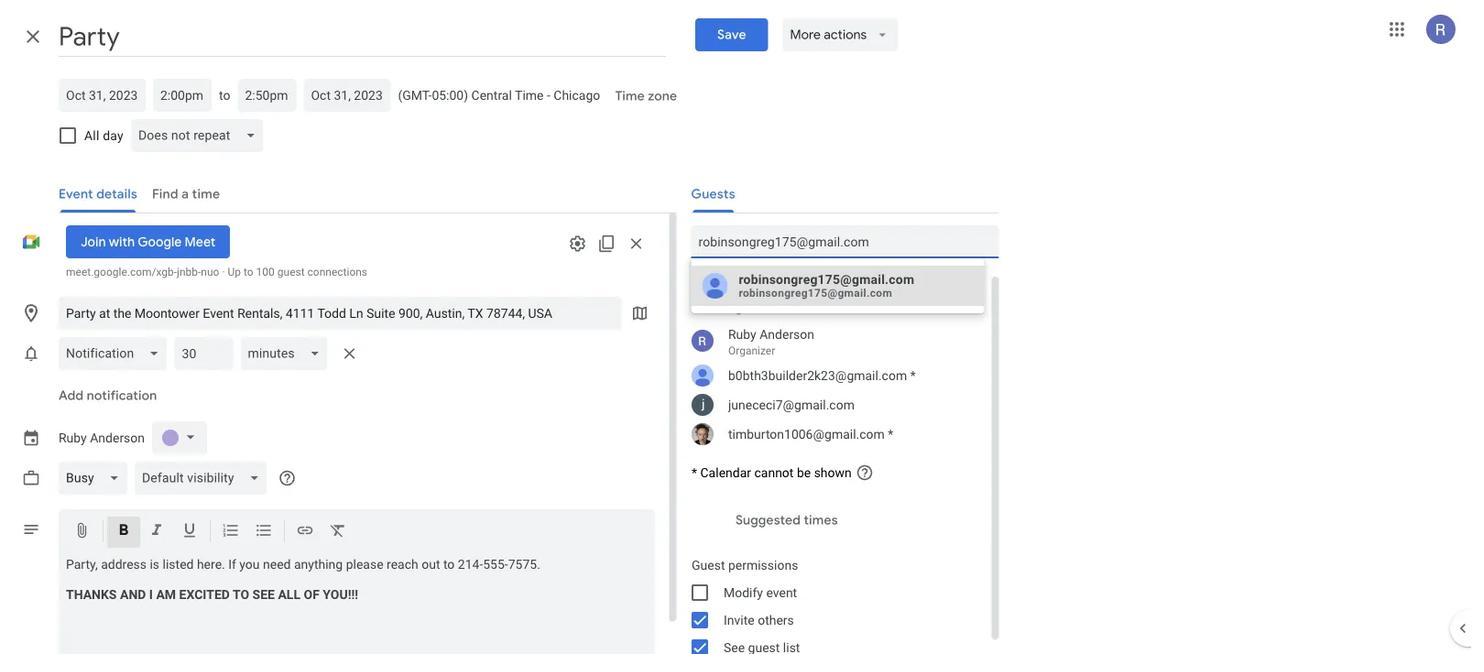 Task type: describe. For each thing, give the bounding box(es) containing it.
you!!!
[[323, 587, 358, 602]]

times
[[803, 512, 838, 529]]

zone
[[648, 88, 677, 104]]

see
[[252, 587, 275, 602]]

you
[[239, 557, 260, 572]]

Start date text field
[[66, 84, 138, 106]]

shown
[[814, 465, 851, 480]]

1 horizontal spatial to
[[244, 266, 253, 278]]

time inside button
[[615, 88, 645, 104]]

30 minutes before element
[[59, 333, 364, 374]]

1 robinsongreg175@gmail.com from the top
[[739, 272, 914, 287]]

be
[[796, 465, 810, 480]]

central
[[471, 87, 512, 103]]

save
[[717, 27, 746, 43]]

7575.
[[508, 557, 540, 572]]

italic image
[[147, 521, 166, 543]]

* for b0bth3builder2k23@gmail.com *
[[910, 368, 915, 383]]

address
[[101, 557, 147, 572]]

4
[[691, 284, 698, 299]]

3
[[691, 302, 697, 315]]

insert link image
[[296, 521, 314, 543]]

underline image
[[180, 521, 199, 543]]

join with google meet
[[81, 234, 216, 250]]

thanks and i am excited to see all of you!!!
[[66, 587, 358, 602]]

100
[[256, 266, 275, 278]]

-
[[547, 87, 550, 103]]

here.
[[197, 557, 225, 572]]

organizer
[[728, 344, 775, 357]]

join
[[81, 234, 106, 250]]

calendar
[[700, 465, 751, 480]]

ruby for ruby anderson
[[59, 430, 87, 445]]

all
[[278, 587, 300, 602]]

(gmt-
[[398, 87, 432, 103]]

nuo
[[201, 266, 219, 278]]

add notification
[[59, 388, 157, 404]]

excited
[[179, 587, 230, 602]]

save button
[[695, 18, 768, 51]]

ruby anderson
[[59, 430, 145, 445]]

suggested times button
[[728, 504, 845, 537]]

more actions arrow_drop_down
[[790, 27, 891, 43]]

all day
[[84, 128, 124, 143]]

listed
[[163, 557, 194, 572]]

modify
[[723, 585, 763, 600]]

guest permissions
[[691, 557, 798, 573]]

permissions
[[728, 557, 798, 573]]

others
[[757, 612, 794, 628]]

please
[[346, 557, 383, 572]]

and
[[120, 587, 146, 602]]

of
[[304, 587, 320, 602]]

ruby anderson, organizer tree item
[[677, 322, 992, 361]]

party, address is listed here. if you need anything please reach out to 214-555-7575.
[[66, 557, 544, 572]]

time zone button
[[608, 80, 684, 113]]

anderson for ruby anderson
[[90, 430, 145, 445]]

214-
[[458, 557, 483, 572]]

actions
[[824, 27, 867, 43]]

05:00)
[[432, 87, 468, 103]]

day
[[103, 128, 124, 143]]

guest
[[277, 266, 305, 278]]

to
[[233, 587, 249, 602]]



Task type: locate. For each thing, give the bounding box(es) containing it.
anderson up organizer
[[759, 327, 814, 342]]

bold image
[[115, 521, 133, 543]]

ruby inside ruby anderson organizer
[[728, 327, 756, 342]]

555-
[[483, 557, 508, 572]]

ruby
[[728, 327, 756, 342], [59, 430, 87, 445]]

meet
[[185, 234, 216, 250]]

jnbb-
[[177, 266, 201, 278]]

* left "calendar"
[[691, 465, 697, 480]]

i
[[149, 587, 153, 602]]

* calendar cannot be shown
[[691, 465, 851, 480]]

anderson for ruby anderson organizer
[[759, 327, 814, 342]]

reach
[[387, 557, 418, 572]]

awaiting
[[700, 302, 741, 315]]

to
[[219, 87, 230, 103], [244, 266, 253, 278], [443, 557, 455, 572]]

to right start time text box
[[219, 87, 230, 103]]

meet.google.com/xgb-
[[66, 266, 177, 278]]

2 vertical spatial *
[[691, 465, 697, 480]]

1 horizontal spatial anderson
[[759, 327, 814, 342]]

is
[[150, 557, 159, 572]]

guest
[[691, 557, 725, 573]]

add
[[59, 388, 84, 404]]

* down junececi7@gmail.com 'tree item'
[[888, 426, 893, 442]]

anderson down notification
[[90, 430, 145, 445]]

time left 'zone'
[[615, 88, 645, 104]]

Location text field
[[66, 297, 614, 330]]

notification
[[87, 388, 157, 404]]

anything
[[294, 557, 343, 572]]

0 vertical spatial anderson
[[759, 327, 814, 342]]

2 horizontal spatial to
[[443, 557, 455, 572]]

(gmt-05:00) central time - chicago
[[398, 87, 600, 103]]

thanks
[[66, 587, 117, 602]]

robinsongreg175@gmail.com inside robinsongreg175@gmail.com robinsongreg175@gmail.com
[[739, 287, 892, 299]]

* for timburton1006@gmail.com *
[[888, 426, 893, 442]]

* inside the timburton1006@gmail.com tree item
[[888, 426, 893, 442]]

am
[[156, 587, 176, 602]]

ruby anderson organizer
[[728, 327, 814, 357]]

*
[[910, 368, 915, 383], [888, 426, 893, 442], [691, 465, 697, 480]]

meet.google.com/xgb-jnbb-nuo · up to 100 guest connections
[[66, 266, 367, 278]]

Guests text field
[[699, 225, 992, 258]]

timburton1006@gmail.com *
[[728, 426, 893, 442]]

Title text field
[[59, 16, 666, 57]]

0 vertical spatial ruby
[[728, 327, 756, 342]]

time
[[515, 87, 544, 103], [615, 88, 645, 104]]

End date text field
[[311, 84, 383, 106]]

1 horizontal spatial time
[[615, 88, 645, 104]]

End time text field
[[245, 84, 289, 106]]

connections
[[307, 266, 367, 278]]

ruby up organizer
[[728, 327, 756, 342]]

invite
[[723, 612, 754, 628]]

arrow_drop_down
[[874, 27, 891, 43]]

* up junececi7@gmail.com 'tree item'
[[910, 368, 915, 383]]

* inside b0bth3builder2k23@gmail.com tree item
[[910, 368, 915, 383]]

time zone
[[615, 88, 677, 104]]

1 horizontal spatial *
[[888, 426, 893, 442]]

suggested times
[[735, 512, 838, 529]]

all
[[84, 128, 99, 143]]

2 vertical spatial to
[[443, 557, 455, 572]]

up
[[228, 266, 241, 278]]

party,
[[66, 557, 98, 572]]

timburton1006@gmail.com
[[728, 426, 884, 442]]

event
[[766, 585, 797, 600]]

numbered list image
[[222, 521, 240, 543]]

None field
[[131, 119, 271, 152], [59, 337, 174, 370], [240, 337, 335, 370], [59, 462, 134, 495], [134, 462, 274, 495], [131, 119, 271, 152], [59, 337, 174, 370], [240, 337, 335, 370], [59, 462, 134, 495], [134, 462, 274, 495]]

more
[[790, 27, 821, 43]]

invite others
[[723, 612, 794, 628]]

2 horizontal spatial *
[[910, 368, 915, 383]]

0 horizontal spatial time
[[515, 87, 544, 103]]

google
[[138, 234, 182, 250]]

formatting options toolbar
[[59, 509, 655, 554]]

robinsongreg175@gmail.com down guests text field on the top of the page
[[739, 272, 914, 287]]

ruby down add
[[59, 430, 87, 445]]

0 horizontal spatial anderson
[[90, 430, 145, 445]]

remove formatting image
[[329, 521, 347, 543]]

0 horizontal spatial ruby
[[59, 430, 87, 445]]

guests invited to this event. tree
[[677, 322, 992, 449]]

anderson
[[759, 327, 814, 342], [90, 430, 145, 445]]

timburton1006@gmail.com tree item
[[677, 420, 992, 449]]

out
[[422, 557, 440, 572]]

group containing guest permissions
[[677, 551, 992, 654]]

to inside 'description' text field
[[443, 557, 455, 572]]

need
[[263, 557, 291, 572]]

b0bth3builder2k23@gmail.com
[[728, 368, 907, 383]]

robinsongreg175@gmail.com robinsongreg175@gmail.com
[[739, 272, 914, 299]]

Start time text field
[[160, 84, 204, 106]]

with
[[109, 234, 135, 250]]

ruby for ruby anderson organizer
[[728, 327, 756, 342]]

robinsongreg175@gmail.com up the ruby anderson, organizer tree item
[[739, 287, 892, 299]]

suggested
[[735, 512, 800, 529]]

to right up
[[244, 266, 253, 278]]

b0bth3builder2k23@gmail.com *
[[728, 368, 915, 383]]

0 horizontal spatial *
[[691, 465, 697, 480]]

if
[[228, 557, 236, 572]]

0 vertical spatial to
[[219, 87, 230, 103]]

modify event
[[723, 585, 797, 600]]

0 vertical spatial *
[[910, 368, 915, 383]]

junececi7@gmail.com tree item
[[677, 390, 992, 420]]

1 vertical spatial *
[[888, 426, 893, 442]]

time left -
[[515, 87, 544, 103]]

1 vertical spatial anderson
[[90, 430, 145, 445]]

Minutes in advance for notification number field
[[182, 337, 226, 370]]

junececi7@gmail.com
[[728, 397, 854, 412]]

1 horizontal spatial ruby
[[728, 327, 756, 342]]

Description text field
[[59, 557, 655, 654]]

·
[[222, 266, 225, 278]]

robinsongreg175@gmail.com list box
[[691, 266, 984, 306]]

robinsongreg175@gmail.com
[[739, 272, 914, 287], [739, 287, 892, 299]]

1 vertical spatial ruby
[[59, 430, 87, 445]]

cannot
[[754, 465, 793, 480]]

2 robinsongreg175@gmail.com from the top
[[739, 287, 892, 299]]

add notification button
[[51, 374, 164, 418]]

anderson inside ruby anderson organizer
[[759, 327, 814, 342]]

chicago
[[554, 87, 600, 103]]

1 vertical spatial to
[[244, 266, 253, 278]]

guests
[[702, 284, 740, 299]]

to right out
[[443, 557, 455, 572]]

join with google meet link
[[66, 225, 230, 258]]

b0bth3builder2k23@gmail.com tree item
[[677, 361, 992, 390]]

4 guests 3 awaiting
[[691, 284, 741, 315]]

bulleted list image
[[255, 521, 273, 543]]

group
[[677, 551, 992, 654]]

0 horizontal spatial to
[[219, 87, 230, 103]]



Task type: vqa. For each thing, say whether or not it's contained in the screenshot.
add notification
yes



